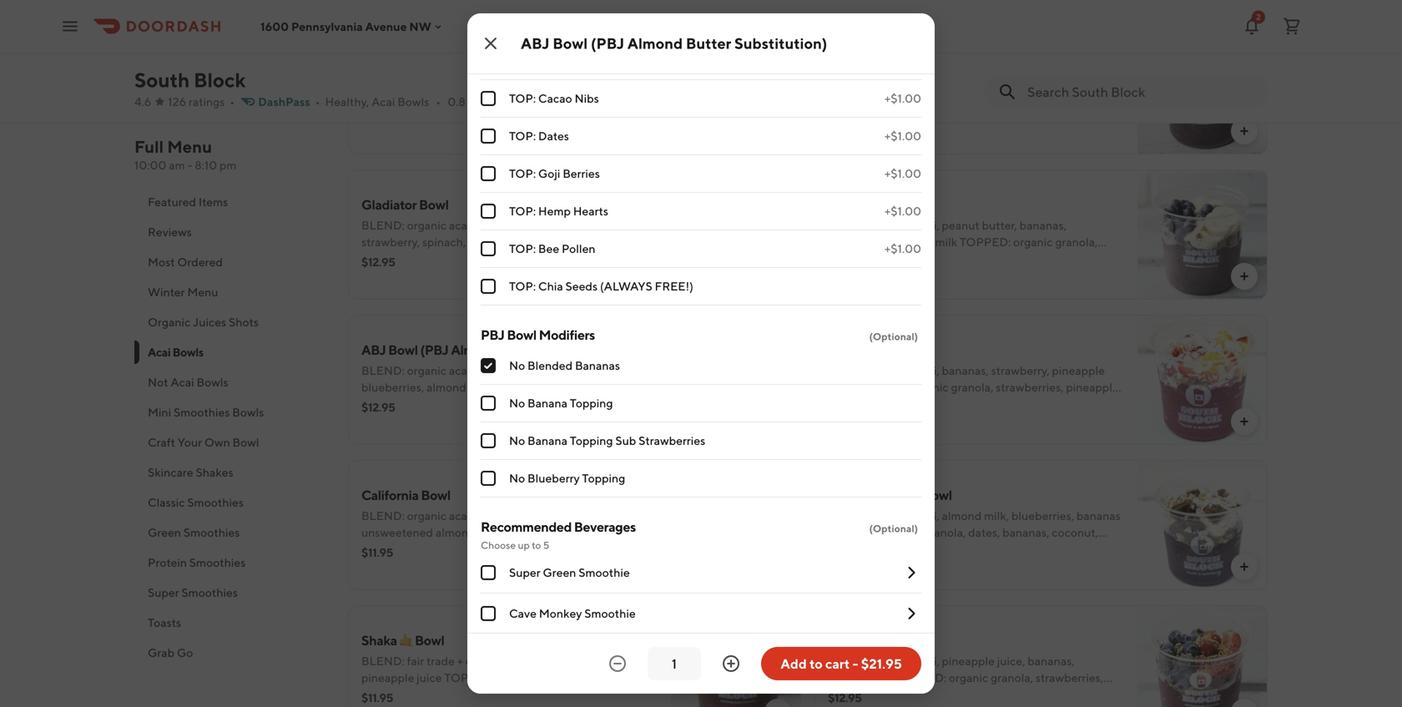 Task type: describe. For each thing, give the bounding box(es) containing it.
blend: inside cinnamon date bowl blend: organic acai, almond milk, blueberries, bananas topped: organic granola, dates, bananas, coconut, cinnamon calories: 574 our granola is certified organic, vegan and gluten-free
[[828, 509, 872, 523]]

most ordered
[[148, 255, 223, 269]]

substitution) for abj bowl (pbj almond butter substitution)
[[735, 34, 828, 52]]

super for super green smoothie
[[509, 566, 541, 579]]

no banana topping
[[509, 396, 613, 410]]

craft your own bowl button
[[134, 428, 328, 458]]

top: hemp hearts
[[509, 204, 609, 218]]

$11.95 for shaka 🤙 bowl
[[362, 691, 393, 705]]

bananas inside abj bowl (pbj almond butter substitution) blend: organic acai, all natural almond butter, bananas, blueberries, almond milk  topped: organic granola, blueberries, bananas our granola is certified organic, vegan and gluten-free
[[427, 397, 471, 411]]

acai, inside queen bee bowl blend: organic acai, pineapple juice, bananas, strawberries topped: organic granola, strawberries, blueberries, bee pollen calories: 535 our granola is certified organic, vegan and gluten-free
[[916, 654, 940, 668]]

topped: inside blend: organic acai, peanut butter, bananas, blueberries, almond milk  topped: organic granola, blueberries, bananas calories: 633 our granola is certified organic, vegan and gluten-free
[[960, 235, 1011, 249]]

smoothies for green
[[184, 526, 240, 539]]

almond butter bowl
[[828, 51, 948, 67]]

acai, inside aloha bowl blend: organic acai, bananas, strawberry, pineapple juice topped: organic granola, strawberries, pineapple, coconut our granola is certified organic, vegan and gluten-free
[[916, 364, 940, 377]]

natural
[[490, 364, 528, 377]]

butter for abj bowl (pbj almond butter substitution) blend: organic acai, all natural almond butter, bananas, blueberries, almond milk  topped: organic granola, blueberries, bananas our granola is certified organic, vegan and gluten-free
[[500, 342, 539, 358]]

no for no blueberry topping
[[509, 471, 525, 485]]

gluten- inside california bowl blend: organic acai, bananas, blueberries, and unsweetened almond milk topped: organic granola, blueberries, bananas, and hemp hearts calories: 463 our granola is certified organic, vegan and gluten-free
[[586, 559, 625, 573]]

unsweetened
[[362, 526, 433, 539]]

top: for top: hemp hearts
[[509, 204, 536, 218]]

organic, inside queen bee bowl blend: organic acai, pineapple juice, bananas, strawberries topped: organic granola, strawberries, blueberries, bee pollen calories: 535 our granola is certified organic, vegan and gluten-free
[[875, 704, 918, 707]]

recommended beverages choose up to 5
[[481, 519, 636, 551]]

skincare shakes
[[148, 466, 234, 479]]

classic smoothies button
[[134, 488, 328, 518]]

mi
[[468, 95, 481, 109]]

fair
[[407, 654, 424, 668]]

pm
[[220, 158, 237, 172]]

20g
[[476, 218, 497, 232]]

juices
[[193, 315, 226, 329]]

granola, inside aloha bowl blend: organic acai, bananas, strawberry, pineapple juice topped: organic granola, strawberries, pineapple, coconut our granola is certified organic, vegan and gluten-free
[[951, 380, 994, 394]]

bowls up 'not acai bowls'
[[173, 345, 204, 359]]

free inside queen bee bowl blend: organic acai, pineapple juice, bananas, strawberries topped: organic granola, strawberries, blueberries, bee pollen calories: 535 our granola is certified organic, vegan and gluten-free
[[1016, 704, 1038, 707]]

and inside aloha bowl blend: organic acai, bananas, strawberry, pineapple juice topped: organic granola, strawberries, pineapple, coconut our granola is certified organic, vegan and gluten-free
[[1076, 397, 1096, 411]]

certified inside cinnamon date bowl blend: organic acai, almond milk, blueberries, bananas topped: organic granola, dates, bananas, coconut, cinnamon calories: 574 our granola is certified organic, vegan and gluten-free
[[1029, 542, 1074, 556]]

abj bowl (pbj almond butter substitution)
[[521, 34, 828, 52]]

queen
[[828, 633, 869, 648]]

bee
[[893, 688, 914, 701]]

126
[[168, 95, 186, 109]]

Super Green Smoothie checkbox
[[481, 565, 496, 580]]

sub
[[616, 434, 637, 448]]

top: dates
[[509, 129, 569, 143]]

blend: inside gladiator bowl blend: organic acai, 20g whey protein, bananas, strawberry, spinach, pineapple juice topped: organic granola, strawberries, blueberries, bananas our granola is certified organic, vegan and gluten-free
[[362, 218, 405, 232]]

1 • from the left
[[230, 95, 235, 109]]

0.8
[[448, 95, 466, 109]]

+
[[457, 654, 463, 668]]

Current quantity is 1 number field
[[658, 655, 691, 673]]

trade
[[427, 654, 455, 668]]

bowls for mini
[[232, 405, 264, 419]]

recommended
[[481, 519, 572, 535]]

Cave Monkey Smoothie checkbox
[[481, 606, 496, 621]]

menu for full
[[167, 137, 212, 157]]

organic, inside california bowl blend: organic acai, bananas, blueberries, and unsweetened almond milk topped: organic granola, blueberries, bananas, and hemp hearts calories: 463 our granola is certified organic, vegan and gluten-free
[[484, 559, 527, 573]]

smoothies for super
[[182, 586, 238, 600]]

almond for abj bowl (pbj almond butter substitution) blend: organic acai, all natural almond butter, bananas, blueberries, almond milk  topped: organic granola, blueberries, bananas our granola is certified organic, vegan and gluten-free
[[451, 342, 498, 358]]

goji
[[539, 167, 561, 180]]

bowls for not
[[197, 375, 228, 389]]

our inside gladiator bowl blend: organic acai, 20g whey protein, bananas, strawberry, spinach, pineapple juice topped: organic granola, strawberries, blueberries, bananas our granola is certified organic, vegan and gluten-free
[[588, 252, 609, 266]]

own
[[204, 435, 230, 449]]

blueberries, inside queen bee bowl blend: organic acai, pineapple juice, bananas, strawberries topped: organic granola, strawberries, blueberries, bee pollen calories: 535 our granola is certified organic, vegan and gluten-free
[[828, 688, 891, 701]]

butter, inside abj bowl (pbj almond butter substitution) blend: organic acai, all natural almond butter, bananas, blueberries, almond milk  topped: organic granola, blueberries, bananas our granola is certified organic, vegan and gluten-free
[[572, 364, 608, 377]]

granola inside shaka 🤙 bowl blend: fair trade + organic acai, bananas, strawberries, pineapple juice topped: organic granola, strawberries, blueberries and coconut calories: 520 our granola is certified organic, vegan and gluten-free
[[589, 688, 629, 701]]

full
[[134, 137, 164, 157]]

is inside shaka 🤙 bowl blend: fair trade + organic acai, bananas, strawberries, pineapple juice topped: organic granola, strawberries, blueberries and coconut calories: 520 our granola is certified organic, vegan and gluten-free
[[631, 688, 639, 701]]

loaded pbj bowl image
[[671, 24, 802, 154]]

berries
[[563, 167, 600, 180]]

granola, inside abj bowl (pbj almond butter substitution) blend: organic acai, all natural almond butter, bananas, blueberries, almond milk  topped: organic granola, blueberries, bananas our granola is certified organic, vegan and gluten-free
[[589, 380, 632, 394]]

1600
[[261, 19, 289, 33]]

certified inside loaded pbj bowl blend: organic acai, peanut butter, bananas, blueberries, almond milk  topped: organic granola, blueberries, strawberries, bananas, peanut butter our granola is certified organic, vegan and gluten-free
[[414, 123, 459, 137]]

vegan inside shaka 🤙 bowl blend: fair trade + organic acai, bananas, strawberries, pineapple juice topped: organic granola, strawberries, blueberries and coconut calories: 520 our granola is certified organic, vegan and gluten-free
[[453, 704, 485, 707]]

mini
[[148, 405, 171, 419]]

certified inside aloha bowl blend: organic acai, bananas, strawberry, pineapple juice topped: organic granola, strawberries, pineapple, coconut our granola is certified organic, vegan and gluten-free
[[950, 397, 995, 411]]

blueberry
[[528, 471, 580, 485]]

no blended bananas
[[509, 359, 620, 372]]

our inside cinnamon date bowl blend: organic acai, almond milk, blueberries, bananas topped: organic granola, dates, bananas, coconut, cinnamon calories: 574 our granola is certified organic, vegan and gluten-free
[[954, 542, 975, 556]]

substitution) for abj bowl (pbj almond butter substitution) blend: organic acai, all natural almond butter, bananas, blueberries, almond milk  topped: organic granola, blueberries, bananas our granola is certified organic, vegan and gluten-free
[[541, 342, 619, 358]]

acai, inside loaded pbj bowl blend: organic acai, peanut butter, bananas, blueberries, almond milk  topped: organic granola, blueberries, strawberries, bananas, peanut butter our granola is certified organic, vegan and gluten-free
[[449, 73, 473, 87]]

strawberries, inside queen bee bowl blend: organic acai, pineapple juice, bananas, strawberries topped: organic granola, strawberries, blueberries, bee pollen calories: 535 our granola is certified organic, vegan and gluten-free
[[1036, 671, 1104, 685]]

1 vertical spatial acai
[[148, 345, 171, 359]]

not
[[148, 375, 168, 389]]

2 add item to cart image from the top
[[1238, 270, 1252, 283]]

peanut inside blend: organic acai, peanut butter, bananas, blueberries, almond milk  topped: organic granola, blueberries, bananas calories: 633 our granola is certified organic, vegan and gluten-free
[[942, 218, 980, 232]]

bananas inside gladiator bowl blend: organic acai, 20g whey protein, bananas, strawberry, spinach, pineapple juice topped: organic granola, strawberries, blueberries, bananas our granola is certified organic, vegan and gluten-free
[[542, 252, 586, 266]]

south block
[[134, 68, 246, 92]]

choose
[[481, 539, 516, 551]]

hemp
[[498, 542, 529, 556]]

not acai bowls button
[[134, 367, 328, 397]]

coconut inside shaka 🤙 bowl blend: fair trade + organic acai, bananas, strawberries, pineapple juice topped: organic granola, strawberries, blueberries and coconut calories: 520 our granola is certified organic, vegan and gluten-free
[[446, 688, 490, 701]]

avenue
[[365, 19, 407, 33]]

granola inside loaded pbj bowl blend: organic acai, peanut butter, bananas, blueberries, almond milk  topped: organic granola, blueberries, strawberries, bananas, peanut butter our granola is certified organic, vegan and gluten-free
[[362, 123, 401, 137]]

633
[[988, 252, 1009, 266]]

full menu 10:00 am - 8:10 pm
[[134, 137, 237, 172]]

bananas
[[575, 359, 620, 372]]

no for no banana topping
[[509, 396, 525, 410]]

coconut inside aloha bowl blend: organic acai, bananas, strawberry, pineapple juice topped: organic granola, strawberries, pineapple, coconut our granola is certified organic, vegan and gluten-free
[[828, 397, 872, 411]]

+$1.00 for hearts
[[885, 204, 922, 218]]

green inside button
[[148, 526, 181, 539]]

strawberries
[[828, 671, 893, 685]]

blend: inside blend: organic acai, peanut butter, bananas, blueberries, almond milk  topped: organic granola, blueberries, bananas calories: 633 our granola is certified organic, vegan and gluten-free
[[828, 218, 872, 232]]

No Banana Topping checkbox
[[481, 396, 496, 411]]

is inside california bowl blend: organic acai, bananas, blueberries, and unsweetened almond milk topped: organic granola, blueberries, bananas, and hemp hearts calories: 463 our granola is certified organic, vegan and gluten-free
[[427, 559, 435, 573]]

pineapple inside aloha bowl blend: organic acai, bananas, strawberry, pineapple juice topped: organic granola, strawberries, pineapple, coconut our granola is certified organic, vegan and gluten-free
[[1053, 364, 1106, 377]]

bananas, inside abj bowl (pbj almond butter substitution) blend: organic acai, all natural almond butter, bananas, blueberries, almond milk  topped: organic granola, blueberries, bananas our granola is certified organic, vegan and gluten-free
[[610, 364, 657, 377]]

certified inside abj bowl (pbj almond butter substitution) blend: organic acai, all natural almond butter, bananas, blueberries, almond milk  topped: organic granola, blueberries, bananas our granola is certified organic, vegan and gluten-free
[[549, 397, 594, 411]]

top: goji berries
[[509, 167, 600, 180]]

blueberries
[[362, 688, 422, 701]]

$12.95 for gladiator
[[362, 255, 395, 269]]

bowl inside group
[[507, 327, 537, 343]]

no for no banana topping sub strawberries
[[509, 434, 525, 448]]

topped: inside queen bee bowl blend: organic acai, pineapple juice, bananas, strawberries topped: organic granola, strawberries, blueberries, bee pollen calories: 535 our granola is certified organic, vegan and gluten-free
[[896, 671, 947, 685]]

recommended beverages group
[[481, 518, 922, 707]]

0 horizontal spatial peanut
[[476, 73, 513, 87]]

skincare shakes button
[[134, 458, 328, 488]]

healthy, acai bowls • 0.8 mi
[[325, 95, 481, 109]]

2 horizontal spatial butter
[[878, 51, 916, 67]]

pbj inside loaded pbj bowl blend: organic acai, peanut butter, bananas, blueberries, almond milk  topped: organic granola, blueberries, strawberries, bananas, peanut butter our granola is certified organic, vegan and gluten-free
[[409, 51, 433, 67]]

$21.95
[[861, 656, 902, 672]]

granola inside abj bowl (pbj almond butter substitution) blend: organic acai, all natural almond butter, bananas, blueberries, almond milk  topped: organic granola, blueberries, bananas our granola is certified organic, vegan and gluten-free
[[497, 397, 536, 411]]

top: chia seeds (always free!)
[[509, 279, 694, 293]]

bananas inside cinnamon date bowl blend: organic acai, almond milk, blueberries, bananas topped: organic granola, dates, bananas, coconut, cinnamon calories: 574 our granola is certified organic, vegan and gluten-free
[[1077, 509, 1121, 523]]

super green smoothie
[[509, 566, 630, 579]]

topped: inside abj bowl (pbj almond butter substitution) blend: organic acai, all natural almond butter, bananas, blueberries, almond milk  topped: organic granola, blueberries, bananas our granola is certified organic, vegan and gluten-free
[[493, 380, 545, 394]]

blueberries, inside gladiator bowl blend: organic acai, 20g whey protein, bananas, strawberry, spinach, pineapple juice topped: organic granola, strawberries, blueberries, bananas our granola is certified organic, vegan and gluten-free
[[477, 252, 539, 266]]

butter, inside blend: organic acai, peanut butter, bananas, blueberries, almond milk  topped: organic granola, blueberries, bananas calories: 633 our granola is certified organic, vegan and gluten-free
[[982, 218, 1018, 232]]

vegan inside abj bowl (pbj almond butter substitution) blend: organic acai, all natural almond butter, bananas, blueberries, almond milk  topped: organic granola, blueberries, bananas our granola is certified organic, vegan and gluten-free
[[362, 414, 394, 428]]

free inside abj bowl (pbj almond butter substitution) blend: organic acai, all natural almond butter, bananas, blueberries, almond milk  topped: organic granola, blueberries, bananas our granola is certified organic, vegan and gluten-free
[[458, 414, 479, 428]]

modifiers
[[539, 327, 595, 343]]

is inside loaded pbj bowl blend: organic acai, peanut butter, bananas, blueberries, almond milk  topped: organic granola, blueberries, strawberries, bananas, peanut butter our granola is certified organic, vegan and gluten-free
[[404, 123, 412, 137]]

green smoothies
[[148, 526, 240, 539]]

california bowl blend: organic acai, bananas, blueberries, and unsweetened almond milk topped: organic granola, blueberries, bananas, and hemp hearts calories: 463 our granola is certified organic, vegan and gluten-free
[[362, 487, 647, 573]]

TOP: Chia Seeds (ALWAYS FREE!) checkbox
[[481, 279, 496, 294]]

bowls for healthy,
[[398, 95, 429, 109]]

cinnamon
[[828, 487, 890, 503]]

protein
[[148, 556, 187, 569]]

pbj bowl modifiers
[[481, 327, 595, 343]]

gluten- inside queen bee bowl blend: organic acai, pineapple juice, bananas, strawberries topped: organic granola, strawberries, blueberries, bee pollen calories: 535 our granola is certified organic, vegan and gluten-free
[[977, 704, 1016, 707]]

blend: inside queen bee bowl blend: organic acai, pineapple juice, bananas, strawberries topped: organic granola, strawberries, blueberries, bee pollen calories: 535 our granola is certified organic, vegan and gluten-free
[[828, 654, 872, 668]]

acai, inside blend: organic acai, peanut butter, bananas, blueberries, almond milk  topped: organic granola, blueberries, bananas calories: 633 our granola is certified organic, vegan and gluten-free
[[916, 218, 940, 232]]

organic, inside loaded pbj bowl blend: organic acai, peanut butter, bananas, blueberries, almond milk  topped: organic granola, blueberries, strawberries, bananas, peanut butter our granola is certified organic, vegan and gluten-free
[[461, 123, 503, 137]]

south
[[134, 68, 190, 92]]

milk inside loaded pbj bowl blend: organic acai, peanut butter, bananas, blueberries, almond milk  topped: organic granola, blueberries, strawberries, bananas, peanut butter our granola is certified organic, vegan and gluten-free
[[469, 90, 491, 104]]

dashpass •
[[258, 95, 320, 109]]

granola inside cinnamon date bowl blend: organic acai, almond milk, blueberries, bananas topped: organic granola, dates, bananas, coconut, cinnamon calories: 574 our granola is certified organic, vegan and gluten-free
[[977, 542, 1017, 556]]

pineapple inside shaka 🤙 bowl blend: fair trade + organic acai, bananas, strawberries, pineapple juice topped: organic granola, strawberries, blueberries and coconut calories: 520 our granola is certified organic, vegan and gluten-free
[[362, 671, 415, 685]]

organic, inside cinnamon date bowl blend: organic acai, almond milk, blueberries, bananas topped: organic granola, dates, bananas, coconut, cinnamon calories: 574 our granola is certified organic, vegan and gluten-free
[[1076, 542, 1119, 556]]

blend: inside loaded pbj bowl blend: organic acai, peanut butter, bananas, blueberries, almond milk  topped: organic granola, blueberries, strawberries, bananas, peanut butter our granola is certified organic, vegan and gluten-free
[[362, 73, 405, 87]]

go
[[177, 646, 193, 660]]

top: bee pollen
[[509, 242, 596, 256]]

smoothies for mini
[[174, 405, 230, 419]]

organic, inside aloha bowl blend: organic acai, bananas, strawberry, pineapple juice topped: organic granola, strawberries, pineapple, coconut our granola is certified organic, vegan and gluten-free
[[997, 397, 1040, 411]]

top: cacao nibs
[[509, 91, 599, 105]]

4.6
[[134, 95, 151, 109]]

granola, inside cinnamon date bowl blend: organic acai, almond milk, blueberries, bananas topped: organic granola, dates, bananas, coconut, cinnamon calories: 574 our granola is certified organic, vegan and gluten-free
[[924, 526, 966, 539]]

blueberries, inside cinnamon date bowl blend: organic acai, almond milk, blueberries, bananas topped: organic granola, dates, bananas, coconut, cinnamon calories: 574 our granola is certified organic, vegan and gluten-free
[[1012, 509, 1075, 523]]

abj bowl (pbj almond butter substitution) image
[[671, 315, 802, 445]]

bananas, inside gladiator bowl blend: organic acai, 20g whey protein, bananas, strawberry, spinach, pineapple juice topped: organic granola, strawberries, blueberries, bananas our granola is certified organic, vegan and gluten-free
[[574, 218, 621, 232]]

bowl inside shaka 🤙 bowl blend: fair trade + organic acai, bananas, strawberries, pineapple juice topped: organic granola, strawberries, blueberries and coconut calories: 520 our granola is certified organic, vegan and gluten-free
[[415, 633, 445, 648]]

aloha bowl image
[[1138, 315, 1268, 445]]

certified inside shaka 🤙 bowl blend: fair trade + organic acai, bananas, strawberries, pineapple juice topped: organic granola, strawberries, blueberries and coconut calories: 520 our granola is certified organic, vegan and gluten-free
[[362, 704, 406, 707]]

126 ratings •
[[168, 95, 235, 109]]

juice,
[[998, 654, 1026, 668]]

certified inside gladiator bowl blend: organic acai, 20g whey protein, bananas, strawberry, spinach, pineapple juice topped: organic granola, strawberries, blueberries, bananas our granola is certified organic, vegan and gluten-free
[[372, 268, 417, 282]]

add to cart - $21.95
[[781, 656, 902, 672]]

No Banana Topping Sub Strawberries checkbox
[[481, 433, 496, 448]]

pbj bowl image
[[1138, 170, 1268, 300]]

nibs
[[575, 91, 599, 105]]

butter
[[586, 106, 620, 120]]

pennsylvania
[[291, 19, 363, 33]]

and inside loaded pbj bowl blend: organic acai, peanut butter, bananas, blueberries, almond milk  topped: organic granola, blueberries, strawberries, bananas, peanut butter our granola is certified organic, vegan and gluten-free
[[540, 123, 560, 137]]

granola, inside shaka 🤙 bowl blend: fair trade + organic acai, bananas, strawberries, pineapple juice topped: organic granola, strawberries, blueberries and coconut calories: 520 our granola is certified organic, vegan and gluten-free
[[540, 671, 583, 685]]

add item to cart image for substitution)
[[772, 415, 785, 428]]

classic smoothies
[[148, 496, 244, 509]]

gluten- inside abj bowl (pbj almond butter substitution) blend: organic acai, all natural almond butter, bananas, blueberries, almond milk  topped: organic granola, blueberries, bananas our granola is certified organic, vegan and gluten-free
[[418, 414, 458, 428]]

toasts button
[[134, 608, 328, 638]]

granola, inside california bowl blend: organic acai, bananas, blueberries, and unsweetened almond milk topped: organic granola, blueberries, bananas, and hemp hearts calories: 463 our granola is certified organic, vegan and gluten-free
[[598, 526, 641, 539]]

our inside abj bowl (pbj almond butter substitution) blend: organic acai, all natural almond butter, bananas, blueberries, almond milk  topped: organic granola, blueberries, bananas our granola is certified organic, vegan and gluten-free
[[473, 397, 494, 411]]

pineapple inside queen bee bowl blend: organic acai, pineapple juice, bananas, strawberries topped: organic granola, strawberries, blueberries, bee pollen calories: 535 our granola is certified organic, vegan and gluten-free
[[942, 654, 995, 668]]

our inside shaka 🤙 bowl blend: fair trade + organic acai, bananas, strawberries, pineapple juice topped: organic granola, strawberries, blueberries and coconut calories: 520 our granola is certified organic, vegan and gluten-free
[[565, 688, 586, 701]]

organic juices shots button
[[134, 307, 328, 337]]

featured
[[148, 195, 196, 209]]

(pbj for abj bowl (pbj almond butter substitution) blend: organic acai, all natural almond butter, bananas, blueberries, almond milk  topped: organic granola, blueberries, bananas our granola is certified organic, vegan and gluten-free
[[420, 342, 449, 358]]

smoothies for classic
[[187, 496, 244, 509]]

520
[[541, 688, 563, 701]]

535
[[1000, 688, 1021, 701]]

cave
[[509, 607, 537, 620]]

3 • from the left
[[436, 95, 441, 109]]

bowl inside aloha bowl blend: organic acai, bananas, strawberry, pineapple juice topped: organic granola, strawberries, pineapple, coconut our granola is certified organic, vegan and gluten-free
[[865, 342, 895, 358]]

no for no blended bananas
[[509, 359, 525, 372]]

super smoothies
[[148, 586, 238, 600]]

topping for no blueberry topping
[[582, 471, 626, 485]]

top: for top: dates
[[509, 129, 536, 143]]

featured items button
[[134, 187, 328, 217]]

acai, inside california bowl blend: organic acai, bananas, blueberries, and unsweetened almond milk topped: organic granola, blueberries, bananas, and hemp hearts calories: 463 our granola is certified organic, vegan and gluten-free
[[449, 509, 473, 523]]

topped: inside shaka 🤙 bowl blend: fair trade + organic acai, bananas, strawberries, pineapple juice topped: organic granola, strawberries, blueberries and coconut calories: 520 our granola is certified organic, vegan and gluten-free
[[445, 671, 496, 685]]

sprinkles group
[[481, 21, 922, 306]]

super for super smoothies
[[148, 586, 179, 600]]

loaded pbj bowl blend: organic acai, peanut butter, bananas, blueberries, almond milk  topped: organic granola, blueberries, strawberries, bananas, peanut butter our granola is certified organic, vegan and gluten-free
[[362, 51, 643, 137]]

bananas, inside blend: organic acai, peanut butter, bananas, blueberries, almond milk  topped: organic granola, blueberries, bananas calories: 633 our granola is certified organic, vegan and gluten-free
[[1020, 218, 1067, 232]]

hearts
[[531, 542, 564, 556]]

reviews
[[148, 225, 192, 239]]

is inside queen bee bowl blend: organic acai, pineapple juice, bananas, strawberries topped: organic granola, strawberries, blueberries, bee pollen calories: 535 our granola is certified organic, vegan and gluten-free
[[1089, 688, 1097, 701]]

blend: inside california bowl blend: organic acai, bananas, blueberries, and unsweetened almond milk topped: organic granola, blueberries, bananas, and hemp hearts calories: 463 our granola is certified organic, vegan and gluten-free
[[362, 509, 405, 523]]

vegan inside california bowl blend: organic acai, bananas, blueberries, and unsweetened almond milk topped: organic granola, blueberries, bananas, and hemp hearts calories: 463 our granola is certified organic, vegan and gluten-free
[[529, 559, 561, 573]]

close abj bowl (pbj almond butter substitution) image
[[481, 33, 501, 53]]

top: for top: chia seeds (always free!)
[[509, 279, 536, 293]]



Task type: vqa. For each thing, say whether or not it's contained in the screenshot.


Task type: locate. For each thing, give the bounding box(es) containing it.
1 horizontal spatial abj
[[521, 34, 550, 52]]

1 top: from the top
[[509, 91, 536, 105]]

granola, inside loaded pbj bowl blend: organic acai, peanut butter, bananas, blueberries, almond milk  topped: organic granola, blueberries, strawberries, bananas, peanut butter our granola is certified organic, vegan and gluten-free
[[589, 90, 632, 104]]

top: left dates
[[509, 129, 536, 143]]

0 horizontal spatial butter,
[[516, 73, 551, 87]]

1 horizontal spatial butter
[[686, 34, 732, 52]]

vegan inside gladiator bowl blend: organic acai, 20g whey protein, bananas, strawberry, spinach, pineapple juice topped: organic granola, strawberries, blueberries, bananas our granola is certified organic, vegan and gluten-free
[[464, 268, 496, 282]]

pbj bowl modifiers group
[[481, 326, 922, 498]]

topped: down protein,
[[552, 235, 603, 249]]

and inside cinnamon date bowl blend: organic acai, almond milk, blueberries, bananas topped: organic granola, dates, bananas, coconut, cinnamon calories: 574 our granola is certified organic, vegan and gluten-free
[[863, 559, 883, 573]]

to left 5
[[532, 539, 541, 551]]

smoothies up craft your own bowl at the left bottom of page
[[174, 405, 230, 419]]

bowl inside "button"
[[233, 435, 259, 449]]

smoothies up protein smoothies
[[184, 526, 240, 539]]

1 vertical spatial -
[[853, 656, 859, 672]]

2 vertical spatial topping
[[582, 471, 626, 485]]

smoothies down the green smoothies button
[[189, 556, 246, 569]]

pineapple up the blueberries
[[362, 671, 415, 685]]

is inside cinnamon date bowl blend: organic acai, almond milk, blueberries, bananas topped: organic granola, dates, bananas, coconut, cinnamon calories: 574 our granola is certified organic, vegan and gluten-free
[[1019, 542, 1027, 556]]

granola inside gladiator bowl blend: organic acai, 20g whey protein, bananas, strawberry, spinach, pineapple juice topped: organic granola, strawberries, blueberries, bananas our granola is certified organic, vegan and gluten-free
[[612, 252, 651, 266]]

juice for shaka 🤙 bowl
[[417, 671, 442, 685]]

cacao
[[539, 91, 573, 105]]

butter, up 633
[[982, 218, 1018, 232]]

and inside gladiator bowl blend: organic acai, 20g whey protein, bananas, strawberry, spinach, pineapple juice topped: organic granola, strawberries, blueberries, bananas our granola is certified organic, vegan and gluten-free
[[498, 268, 518, 282]]

is inside gladiator bowl blend: organic acai, 20g whey protein, bananas, strawberry, spinach, pineapple juice topped: organic granola, strawberries, blueberries, bananas our granola is certified organic, vegan and gluten-free
[[362, 268, 370, 282]]

certified
[[414, 123, 459, 137], [372, 268, 417, 282], [828, 268, 873, 282], [549, 397, 594, 411], [950, 397, 995, 411], [1029, 542, 1074, 556], [437, 559, 482, 573], [362, 704, 406, 707], [828, 704, 873, 707]]

None checkbox
[[481, 91, 496, 106], [481, 241, 496, 256], [481, 91, 496, 106], [481, 241, 496, 256]]

super inside 'button'
[[148, 586, 179, 600]]

(pbj for abj bowl (pbj almond butter substitution)
[[591, 34, 625, 52]]

(optional) for recommended beverages group
[[870, 523, 918, 534]]

bowl inside gladiator bowl blend: organic acai, 20g whey protein, bananas, strawberry, spinach, pineapple juice topped: organic granola, strawberries, blueberries, bananas our granola is certified organic, vegan and gluten-free
[[419, 197, 449, 213]]

queen bee bowl blend: organic acai, pineapple juice, bananas, strawberries topped: organic granola, strawberries, blueberries, bee pollen calories: 535 our granola is certified organic, vegan and gluten-free
[[828, 633, 1104, 707]]

organic, inside blend: organic acai, peanut butter, bananas, blueberries, almond milk  topped: organic granola, blueberries, bananas calories: 633 our granola is certified organic, vegan and gluten-free
[[875, 268, 918, 282]]

5 top: from the top
[[509, 242, 536, 256]]

almond inside abj bowl (pbj almond butter substitution) blend: organic acai, all natural almond butter, bananas, blueberries, almond milk  topped: organic granola, blueberries, bananas our granola is certified organic, vegan and gluten-free
[[451, 342, 498, 358]]

no right no blueberry topping option
[[509, 471, 525, 485]]

grab go
[[148, 646, 193, 660]]

craft your own bowl
[[148, 435, 259, 449]]

cinnamon date bowl blend: organic acai, almond milk, blueberries, bananas topped: organic granola, dates, bananas, coconut, cinnamon calories: 574 our granola is certified organic, vegan and gluten-free
[[828, 487, 1121, 573]]

add item to cart image
[[1238, 124, 1252, 138], [1238, 270, 1252, 283], [1238, 560, 1252, 574]]

1 vertical spatial pbj
[[481, 327, 505, 343]]

top: left cacao
[[509, 91, 536, 105]]

1 horizontal spatial coconut
[[828, 397, 872, 411]]

0 horizontal spatial pbj
[[409, 51, 433, 67]]

2 add item to cart image from the left
[[1238, 415, 1252, 428]]

juice down trade
[[417, 671, 442, 685]]

1 horizontal spatial peanut
[[546, 106, 584, 120]]

calories: inside queen bee bowl blend: organic acai, pineapple juice, bananas, strawberries topped: organic granola, strawberries, blueberries, bee pollen calories: 535 our granola is certified organic, vegan and gluten-free
[[952, 688, 998, 701]]

1 vertical spatial substitution)
[[541, 342, 619, 358]]

certified inside blend: organic acai, peanut butter, bananas, blueberries, almond milk  topped: organic granola, blueberries, bananas calories: 633 our granola is certified organic, vegan and gluten-free
[[828, 268, 873, 282]]

top: left the 'goji'
[[509, 167, 536, 180]]

4 +$1.00 from the top
[[885, 204, 922, 218]]

topping down no banana topping sub strawberries
[[582, 471, 626, 485]]

bananas, inside aloha bowl blend: organic acai, bananas, strawberry, pineapple juice topped: organic granola, strawberries, pineapple, coconut our granola is certified organic, vegan and gluten-free
[[942, 364, 989, 377]]

juice down protein,
[[524, 235, 549, 249]]

bee up $21.95
[[872, 633, 895, 648]]

463
[[615, 542, 636, 556]]

0 vertical spatial to
[[532, 539, 541, 551]]

1 horizontal spatial strawberry,
[[992, 364, 1050, 377]]

bee for bowl
[[872, 633, 895, 648]]

5 +$1.00 from the top
[[885, 242, 922, 256]]

0 vertical spatial peanut
[[476, 73, 513, 87]]

1 horizontal spatial to
[[810, 656, 823, 672]]

menu
[[167, 137, 212, 157], [187, 285, 218, 299]]

topped: up the cinnamon
[[828, 526, 880, 539]]

organic,
[[461, 123, 503, 137], [419, 268, 461, 282], [875, 268, 918, 282], [596, 397, 638, 411], [997, 397, 1040, 411], [1076, 542, 1119, 556], [484, 559, 527, 573], [409, 704, 451, 707], [875, 704, 918, 707]]

blend: inside abj bowl (pbj almond butter substitution) blend: organic acai, all natural almond butter, bananas, blueberries, almond milk  topped: organic granola, blueberries, bananas our granola is certified organic, vegan and gluten-free
[[362, 364, 405, 377]]

0 horizontal spatial bee
[[539, 242, 560, 256]]

- right the cart on the right bottom of the page
[[853, 656, 859, 672]]

1 horizontal spatial bee
[[872, 633, 895, 648]]

2 vertical spatial $11.95
[[362, 691, 393, 705]]

blend: inside aloha bowl blend: organic acai, bananas, strawberry, pineapple juice topped: organic granola, strawberries, pineapple, coconut our granola is certified organic, vegan and gluten-free
[[828, 364, 872, 377]]

shakes
[[196, 466, 234, 479]]

1 vertical spatial coconut
[[446, 688, 490, 701]]

granola inside aloha bowl blend: organic acai, bananas, strawberry, pineapple juice topped: organic granola, strawberries, pineapple, coconut our granola is certified organic, vegan and gluten-free
[[898, 397, 937, 411]]

acai for healthy,
[[372, 95, 395, 109]]

0 horizontal spatial super
[[148, 586, 179, 600]]

date
[[892, 487, 921, 503]]

grab
[[148, 646, 175, 660]]

pbj inside group
[[481, 327, 505, 343]]

am
[[169, 158, 185, 172]]

open menu image
[[60, 16, 80, 36]]

dates
[[539, 129, 569, 143]]

to inside button
[[810, 656, 823, 672]]

1 vertical spatial strawberry,
[[992, 364, 1050, 377]]

1 (optional) from the top
[[870, 331, 918, 342]]

0 vertical spatial bee
[[539, 242, 560, 256]]

2 vertical spatial acai
[[171, 375, 194, 389]]

2 (optional) from the top
[[870, 523, 918, 534]]

most ordered button
[[134, 247, 328, 277]]

free!)
[[655, 279, 694, 293]]

1 vertical spatial smoothie
[[585, 607, 636, 620]]

smoothies
[[174, 405, 230, 419], [187, 496, 244, 509], [184, 526, 240, 539], [189, 556, 246, 569], [182, 586, 238, 600]]

gladiator
[[362, 197, 417, 213]]

most
[[148, 255, 175, 269]]

topping left sub
[[570, 434, 613, 448]]

blend: organic acai, peanut butter, bananas, blueberries, almond milk  topped: organic granola, blueberries, bananas calories: 633 our granola is certified organic, vegan and gluten-free
[[828, 218, 1098, 282]]

0 vertical spatial -
[[187, 158, 192, 172]]

add item to cart image
[[772, 415, 785, 428], [1238, 415, 1252, 428]]

topped: up pollen
[[896, 671, 947, 685]]

super smoothies button
[[134, 578, 328, 608]]

strawberries
[[639, 434, 706, 448]]

topped: up top: dates
[[493, 90, 545, 104]]

acai inside 'not acai bowls' button
[[171, 375, 194, 389]]

smoothie down 463
[[579, 566, 630, 579]]

bananas left 633
[[893, 252, 938, 266]]

topped: inside aloha bowl blend: organic acai, bananas, strawberry, pineapple juice topped: organic granola, strawberries, pineapple, coconut our granola is certified organic, vegan and gluten-free
[[856, 380, 907, 394]]

1 banana from the top
[[528, 396, 568, 410]]

0 vertical spatial coconut
[[828, 397, 872, 411]]

certified inside queen bee bowl blend: organic acai, pineapple juice, bananas, strawberries topped: organic granola, strawberries, blueberries, bee pollen calories: 535 our granola is certified organic, vegan and gluten-free
[[828, 704, 873, 707]]

0 vertical spatial butter,
[[516, 73, 551, 87]]

1 vertical spatial add item to cart image
[[1238, 270, 1252, 283]]

no right "no banana topping" checkbox at the left of the page
[[509, 396, 525, 410]]

1 horizontal spatial pbj
[[481, 327, 505, 343]]

smoothies down protein smoothies
[[182, 586, 238, 600]]

$11.95 for california bowl
[[362, 546, 393, 559]]

bananas up chia
[[542, 252, 586, 266]]

free
[[602, 123, 623, 137], [560, 268, 581, 282], [1016, 268, 1038, 282], [458, 414, 479, 428], [868, 414, 889, 428], [625, 559, 647, 573], [925, 559, 946, 573], [550, 704, 571, 707], [1016, 704, 1038, 707]]

to left the cart on the right bottom of the page
[[810, 656, 823, 672]]

substitution) down 'nutella bowl' image
[[735, 34, 828, 52]]

notification bell image
[[1242, 16, 1262, 36]]

No Blended Bananas checkbox
[[481, 358, 496, 373]]

0 horizontal spatial juice
[[417, 671, 442, 685]]

bananas left "no banana topping" checkbox at the left of the page
[[427, 397, 471, 411]]

smoothie for cave monkey smoothie
[[585, 607, 636, 620]]

pbj
[[409, 51, 433, 67], [481, 327, 505, 343]]

almond
[[628, 34, 683, 52], [828, 51, 875, 67], [451, 342, 498, 358]]

1 horizontal spatial •
[[315, 95, 320, 109]]

1 horizontal spatial add item to cart image
[[1238, 415, 1252, 428]]

bee inside queen bee bowl blend: organic acai, pineapple juice, bananas, strawberries topped: organic granola, strawberries, blueberries, bee pollen calories: 535 our granola is certified organic, vegan and gluten-free
[[872, 633, 895, 648]]

bowls inside 'mini smoothies bowls' button
[[232, 405, 264, 419]]

2 horizontal spatial butter,
[[982, 218, 1018, 232]]

bananas, inside shaka 🤙 bowl blend: fair trade + organic acai, bananas, strawberries, pineapple juice topped: organic granola, strawberries, blueberries and coconut calories: 520 our granola is certified organic, vegan and gluten-free
[[534, 654, 581, 668]]

0 vertical spatial super
[[509, 566, 541, 579]]

3 +$1.00 from the top
[[885, 167, 922, 180]]

0 vertical spatial juice
[[524, 235, 549, 249]]

+$1.00 for berries
[[885, 167, 922, 180]]

calories: down beverages
[[567, 542, 613, 556]]

add item to cart image for almond butter bowl
[[1238, 124, 1252, 138]]

1 horizontal spatial super
[[509, 566, 541, 579]]

1 vertical spatial juice
[[828, 380, 854, 394]]

1 vertical spatial abj
[[362, 342, 386, 358]]

juice for gladiator bowl
[[524, 235, 549, 249]]

topped: down natural
[[493, 380, 545, 394]]

almond inside dialog
[[628, 34, 683, 52]]

almond butter bowl image
[[1138, 24, 1268, 154]]

No Blueberry Topping checkbox
[[481, 471, 496, 486]]

(pbj inside dialog
[[591, 34, 625, 52]]

1 +$1.00 from the top
[[885, 91, 922, 105]]

winter menu button
[[134, 277, 328, 307]]

topped: inside california bowl blend: organic acai, bananas, blueberries, and unsweetened almond milk topped: organic granola, blueberries, bananas, and hemp hearts calories: 463 our granola is certified organic, vegan and gluten-free
[[503, 526, 554, 539]]

winter menu
[[148, 285, 218, 299]]

2 +$1.00 from the top
[[885, 129, 922, 143]]

bowls
[[398, 95, 429, 109], [173, 345, 204, 359], [197, 375, 228, 389], [232, 405, 264, 419]]

(optional)
[[870, 331, 918, 342], [870, 523, 918, 534]]

(optional) for pbj bowl modifiers group
[[870, 331, 918, 342]]

acai right not
[[171, 375, 194, 389]]

our inside blend: organic acai, peanut butter, bananas, blueberries, almond milk  topped: organic granola, blueberries, bananas calories: 633 our granola is certified organic, vegan and gluten-free
[[1011, 252, 1032, 266]]

3 add item to cart image from the top
[[1238, 560, 1252, 574]]

1 vertical spatial menu
[[187, 285, 218, 299]]

bowls down 'not acai bowls' button
[[232, 405, 264, 419]]

gluten- inside aloha bowl blend: organic acai, bananas, strawberry, pineapple juice topped: organic granola, strawberries, pineapple, coconut our granola is certified organic, vegan and gluten-free
[[828, 414, 868, 428]]

$12.95 for loaded
[[362, 110, 395, 124]]

2 horizontal spatial •
[[436, 95, 441, 109]]

1 horizontal spatial -
[[853, 656, 859, 672]]

(optional) inside pbj bowl modifiers group
[[870, 331, 918, 342]]

no banana topping sub strawberries
[[509, 434, 706, 448]]

1 add item to cart image from the top
[[1238, 124, 1252, 138]]

topped: inside gladiator bowl blend: organic acai, 20g whey protein, bananas, strawberry, spinach, pineapple juice topped: organic granola, strawberries, blueberries, bananas our granola is certified organic, vegan and gluten-free
[[552, 235, 603, 249]]

is inside blend: organic acai, peanut butter, bananas, blueberries, almond milk  topped: organic granola, blueberries, bananas calories: 633 our granola is certified organic, vegan and gluten-free
[[1076, 252, 1084, 266]]

abj bowl (pbj almond butter substitution) dialog
[[468, 13, 935, 707]]

milk
[[469, 90, 491, 104], [936, 235, 958, 249], [469, 380, 491, 394], [478, 526, 500, 539]]

0 horizontal spatial -
[[187, 158, 192, 172]]

free inside cinnamon date bowl blend: organic acai, almond milk, blueberries, bananas topped: organic granola, dates, bananas, coconut, cinnamon calories: 574 our granola is certified organic, vegan and gluten-free
[[925, 559, 946, 573]]

gladiator bowl image
[[671, 170, 802, 300]]

0 horizontal spatial add item to cart image
[[772, 415, 785, 428]]

0 vertical spatial $11.95
[[828, 255, 860, 269]]

free inside blend: organic acai, peanut butter, bananas, blueberries, almond milk  topped: organic granola, blueberries, bananas calories: 633 our granola is certified organic, vegan and gluten-free
[[1016, 268, 1038, 282]]

4 no from the top
[[509, 471, 525, 485]]

acai, inside gladiator bowl blend: organic acai, 20g whey protein, bananas, strawberry, spinach, pineapple juice topped: organic granola, strawberries, blueberries, bananas our granola is certified organic, vegan and gluten-free
[[449, 218, 473, 232]]

free inside aloha bowl blend: organic acai, bananas, strawberry, pineapple juice topped: organic granola, strawberries, pineapple, coconut our granola is certified organic, vegan and gluten-free
[[868, 414, 889, 428]]

free inside california bowl blend: organic acai, bananas, blueberries, and unsweetened almond milk topped: organic granola, blueberries, bananas, and hemp hearts calories: 463 our granola is certified organic, vegan and gluten-free
[[625, 559, 647, 573]]

(optional) down "date"
[[870, 523, 918, 534]]

dates,
[[969, 526, 1001, 539]]

chia
[[539, 279, 563, 293]]

$11.95
[[828, 255, 860, 269], [362, 546, 393, 559], [362, 691, 393, 705]]

shaka
[[362, 633, 397, 648]]

banana for no banana topping sub strawberries
[[528, 434, 568, 448]]

california
[[362, 487, 419, 503]]

0 vertical spatial add item to cart image
[[1238, 124, 1252, 138]]

Item Search search field
[[1028, 83, 1255, 101]]

2 vertical spatial peanut
[[942, 218, 980, 232]]

granola, inside blend: organic acai, peanut butter, bananas, blueberries, almond milk  topped: organic granola, blueberries, bananas calories: 633 our granola is certified organic, vegan and gluten-free
[[1056, 235, 1098, 249]]

- inside full menu 10:00 am - 8:10 pm
[[187, 158, 192, 172]]

• left healthy,
[[315, 95, 320, 109]]

top: up whey
[[509, 204, 536, 218]]

0 horizontal spatial coconut
[[446, 688, 490, 701]]

to inside recommended beverages choose up to 5
[[532, 539, 541, 551]]

0 items, open order cart image
[[1283, 16, 1303, 36]]

juice down the aloha
[[828, 380, 854, 394]]

1 vertical spatial super
[[148, 586, 179, 600]]

0 horizontal spatial abj
[[362, 342, 386, 358]]

cinnamon date bowl image
[[1138, 460, 1268, 590]]

strawberry, inside aloha bowl blend: organic acai, bananas, strawberry, pineapple juice topped: organic granola, strawberries, pineapple, coconut our granola is certified organic, vegan and gluten-free
[[992, 364, 1050, 377]]

bee for pollen
[[539, 242, 560, 256]]

1 vertical spatial butter,
[[982, 218, 1018, 232]]

skincare
[[148, 466, 193, 479]]

green down "hearts"
[[543, 566, 577, 579]]

•
[[230, 95, 235, 109], [315, 95, 320, 109], [436, 95, 441, 109]]

bowls left 0.8
[[398, 95, 429, 109]]

banana up blueberry
[[528, 434, 568, 448]]

almond inside cinnamon date bowl blend: organic acai, almond milk, blueberries, bananas topped: organic granola, dates, bananas, coconut, cinnamon calories: 574 our granola is certified organic, vegan and gluten-free
[[942, 509, 982, 523]]

2 vertical spatial juice
[[417, 671, 442, 685]]

0 horizontal spatial butter
[[500, 342, 539, 358]]

add
[[781, 656, 807, 672]]

+$1.00 for pollen
[[885, 242, 922, 256]]

our inside loaded pbj bowl blend: organic acai, peanut butter, bananas, blueberries, almond milk  topped: organic granola, blueberries, strawberries, bananas, peanut butter our granola is certified organic, vegan and gluten-free
[[622, 106, 643, 120]]

0 horizontal spatial (pbj
[[420, 342, 449, 358]]

1 vertical spatial green
[[543, 566, 577, 579]]

butter, up top: cacao nibs
[[516, 73, 551, 87]]

strawberries, inside loaded pbj bowl blend: organic acai, peanut butter, bananas, blueberries, almond milk  topped: organic granola, blueberries, strawberries, bananas, peanut butter our granola is certified organic, vegan and gluten-free
[[427, 106, 495, 120]]

super
[[509, 566, 541, 579], [148, 586, 179, 600]]

gluten-
[[563, 123, 602, 137], [521, 268, 560, 282], [977, 268, 1016, 282], [418, 414, 458, 428], [828, 414, 868, 428], [586, 559, 625, 573], [885, 559, 925, 573], [510, 704, 550, 707], [977, 704, 1016, 707]]

2 horizontal spatial juice
[[828, 380, 854, 394]]

queen bee bowl image
[[1138, 605, 1268, 707]]

+$1.00
[[885, 91, 922, 105], [885, 129, 922, 143], [885, 167, 922, 180], [885, 204, 922, 218], [885, 242, 922, 256]]

3 top: from the top
[[509, 167, 536, 180]]

topping for no banana topping sub strawberries
[[570, 434, 613, 448]]

1 horizontal spatial butter,
[[572, 364, 608, 377]]

warrior bowl image
[[1138, 0, 1268, 9]]

0 horizontal spatial substitution)
[[541, 342, 619, 358]]

bee down protein,
[[539, 242, 560, 256]]

almond
[[427, 90, 467, 104], [893, 235, 933, 249], [530, 364, 570, 377], [427, 380, 467, 394], [942, 509, 982, 523], [436, 526, 476, 539]]

top: down whey
[[509, 242, 536, 256]]

smoothies for protein
[[189, 556, 246, 569]]

butter inside abj bowl (pbj almond butter substitution) blend: organic acai, all natural almond butter, bananas, blueberries, almond milk  topped: organic granola, blueberries, bananas our granola is certified organic, vegan and gluten-free
[[500, 342, 539, 358]]

add item to cart image for cinnamon date bowl
[[1238, 560, 1252, 574]]

granola inside blend: organic acai, peanut butter, bananas, blueberries, almond milk  topped: organic granola, blueberries, bananas calories: 633 our granola is certified organic, vegan and gluten-free
[[1034, 252, 1074, 266]]

top: for top: goji berries
[[509, 167, 536, 180]]

pbj up the no blended bananas checkbox
[[481, 327, 505, 343]]

1 vertical spatial $11.95
[[362, 546, 393, 559]]

organic, inside abj bowl (pbj almond butter substitution) blend: organic acai, all natural almond butter, bananas, blueberries, almond milk  topped: organic granola, blueberries, bananas our granola is certified organic, vegan and gluten-free
[[596, 397, 638, 411]]

calories: left 633
[[940, 252, 986, 266]]

bananas up 'coconut,' at the right bottom
[[1077, 509, 1121, 523]]

and inside blend: organic acai, peanut butter, bananas, blueberries, almond milk  topped: organic granola, blueberries, bananas calories: 633 our granola is certified organic, vegan and gluten-free
[[955, 268, 975, 282]]

topped: up hemp
[[503, 526, 554, 539]]

0 vertical spatial (optional)
[[870, 331, 918, 342]]

no right the no blended bananas checkbox
[[509, 359, 525, 372]]

shots
[[229, 315, 259, 329]]

acai up not
[[148, 345, 171, 359]]

menu up organic juices shots
[[187, 285, 218, 299]]

nw
[[410, 19, 432, 33]]

1 horizontal spatial green
[[543, 566, 577, 579]]

butter, down 'modifiers'
[[572, 364, 608, 377]]

mini smoothies bowls
[[148, 405, 264, 419]]

pineapple up pineapple,
[[1053, 364, 1106, 377]]

and inside abj bowl (pbj almond butter substitution) blend: organic acai, all natural almond butter, bananas, blueberries, almond milk  topped: organic granola, blueberries, bananas our granola is certified organic, vegan and gluten-free
[[396, 414, 416, 428]]

1 horizontal spatial (pbj
[[591, 34, 625, 52]]

bowls up mini smoothies bowls
[[197, 375, 228, 389]]

your
[[178, 435, 202, 449]]

1 vertical spatial (pbj
[[420, 342, 449, 358]]

our inside aloha bowl blend: organic acai, bananas, strawberry, pineapple juice topped: organic granola, strawberries, pineapple, coconut our granola is certified organic, vegan and gluten-free
[[874, 397, 895, 411]]

gluten- inside cinnamon date bowl blend: organic acai, almond milk, blueberries, bananas topped: organic granola, dates, bananas, coconut, cinnamon calories: 574 our granola is certified organic, vegan and gluten-free
[[885, 559, 925, 573]]

strawberry, inside gladiator bowl blend: organic acai, 20g whey protein, bananas, strawberry, spinach, pineapple juice topped: organic granola, strawberries, blueberries, bananas our granola is certified organic, vegan and gluten-free
[[362, 235, 420, 249]]

1600 pennsylvania avenue nw
[[261, 19, 432, 33]]

0 horizontal spatial to
[[532, 539, 541, 551]]

6 top: from the top
[[509, 279, 536, 293]]

butter for abj bowl (pbj almond butter substitution)
[[686, 34, 732, 52]]

reviews button
[[134, 217, 328, 247]]

0 vertical spatial pbj
[[409, 51, 433, 67]]

- right am
[[187, 158, 192, 172]]

0 vertical spatial banana
[[528, 396, 568, 410]]

1 horizontal spatial almond
[[628, 34, 683, 52]]

0 horizontal spatial strawberry,
[[362, 235, 420, 249]]

0 vertical spatial strawberry,
[[362, 235, 420, 249]]

ratings
[[189, 95, 225, 109]]

2 horizontal spatial peanut
[[942, 218, 980, 232]]

abj for abj bowl (pbj almond butter substitution) blend: organic acai, all natural almond butter, bananas, blueberries, almond milk  topped: organic granola, blueberries, bananas our granola is certified organic, vegan and gluten-free
[[362, 342, 386, 358]]

+$1.00 for nibs
[[885, 91, 922, 105]]

milk inside blend: organic acai, peanut butter, bananas, blueberries, almond milk  topped: organic granola, blueberries, bananas calories: 633 our granola is certified organic, vegan and gluten-free
[[936, 235, 958, 249]]

smoothie for super green smoothie
[[579, 566, 630, 579]]

topping down "bananas"
[[570, 396, 613, 410]]

almond inside california bowl blend: organic acai, bananas, blueberries, and unsweetened almond milk topped: organic granola, blueberries, bananas, and hemp hearts calories: 463 our granola is certified organic, vegan and gluten-free
[[436, 526, 476, 539]]

sprinkles
[[481, 22, 554, 38]]

calories: left 520
[[492, 688, 539, 701]]

aloha bowl blend: organic acai, bananas, strawberry, pineapple juice topped: organic granola, strawberries, pineapple, coconut our granola is certified organic, vegan and gluten-free
[[828, 342, 1122, 428]]

banana down blended
[[528, 396, 568, 410]]

top: for top: cacao nibs
[[509, 91, 536, 105]]

0 vertical spatial abj
[[521, 34, 550, 52]]

coconut
[[828, 397, 872, 411], [446, 688, 490, 701]]

topped: up 633
[[960, 235, 1011, 249]]

0 vertical spatial topping
[[570, 396, 613, 410]]

0 horizontal spatial green
[[148, 526, 181, 539]]

calories: left 535 on the right bottom of the page
[[952, 688, 998, 701]]

4 top: from the top
[[509, 204, 536, 218]]

protein smoothies button
[[134, 548, 328, 578]]

2 horizontal spatial almond
[[828, 51, 875, 67]]

beverages
[[574, 519, 636, 535]]

smoothies inside 'button'
[[182, 586, 238, 600]]

green down 'classic'
[[148, 526, 181, 539]]

0 vertical spatial smoothie
[[579, 566, 630, 579]]

• down "block"
[[230, 95, 235, 109]]

is inside abj bowl (pbj almond butter substitution) blend: organic acai, all natural almond butter, bananas, blueberries, almond milk  topped: organic granola, blueberries, bananas our granola is certified organic, vegan and gluten-free
[[539, 397, 547, 411]]

no right no banana topping sub strawberries checkbox
[[509, 434, 525, 448]]

classic
[[148, 496, 185, 509]]

smoothies inside button
[[187, 496, 244, 509]]

(always
[[600, 279, 653, 293]]

topping for no banana topping
[[570, 396, 613, 410]]

1 vertical spatial topping
[[570, 434, 613, 448]]

1 vertical spatial peanut
[[546, 106, 584, 120]]

abj inside abj bowl (pbj almond butter substitution) dialog
[[521, 34, 550, 52]]

1 horizontal spatial juice
[[524, 235, 549, 249]]

3 no from the top
[[509, 434, 525, 448]]

calories: inside blend: organic acai, peanut butter, bananas, blueberries, almond milk  topped: organic granola, blueberries, bananas calories: 633 our granola is certified organic, vegan and gluten-free
[[940, 252, 986, 266]]

0 vertical spatial (pbj
[[591, 34, 625, 52]]

menu up am
[[167, 137, 212, 157]]

free inside loaded pbj bowl blend: organic acai, peanut butter, bananas, blueberries, almond milk  topped: organic granola, blueberries, strawberries, bananas, peanut butter our granola is certified organic, vegan and gluten-free
[[602, 123, 623, 137]]

calories:
[[940, 252, 986, 266], [567, 542, 613, 556], [883, 542, 929, 556], [492, 688, 539, 701], [952, 688, 998, 701]]

- inside button
[[853, 656, 859, 672]]

banana for no banana topping
[[528, 396, 568, 410]]

california bowl image
[[671, 460, 802, 590]]

granola, inside queen bee bowl blend: organic acai, pineapple juice, bananas, strawberries topped: organic granola, strawberries, blueberries, bee pollen calories: 535 our granola is certified organic, vegan and gluten-free
[[991, 671, 1034, 685]]

add item to cart image for bananas,
[[1238, 415, 1252, 428]]

pineapple left juice,
[[942, 654, 995, 668]]

pineapple down 20g
[[469, 235, 522, 249]]

bananas
[[542, 252, 586, 266], [893, 252, 938, 266], [427, 397, 471, 411], [1077, 509, 1121, 523]]

2 banana from the top
[[528, 434, 568, 448]]

up
[[518, 539, 530, 551]]

1 horizontal spatial substitution)
[[735, 34, 828, 52]]

strawberries, inside aloha bowl blend: organic acai, bananas, strawberry, pineapple juice topped: organic granola, strawberries, pineapple, coconut our granola is certified organic, vegan and gluten-free
[[996, 380, 1064, 394]]

1 no from the top
[[509, 359, 525, 372]]

smoothies inside "button"
[[189, 556, 246, 569]]

0 horizontal spatial •
[[230, 95, 235, 109]]

almond for abj bowl (pbj almond butter substitution)
[[628, 34, 683, 52]]

green smoothies button
[[134, 518, 328, 548]]

decrease quantity by 1 image
[[608, 654, 628, 674]]

granola
[[362, 123, 401, 137], [612, 252, 651, 266], [1034, 252, 1074, 266], [497, 397, 536, 411], [898, 397, 937, 411], [977, 542, 1017, 556], [385, 559, 425, 573], [589, 688, 629, 701], [1047, 688, 1087, 701]]

0 vertical spatial menu
[[167, 137, 212, 157]]

juice
[[524, 235, 549, 249], [828, 380, 854, 394], [417, 671, 442, 685]]

2 top: from the top
[[509, 129, 536, 143]]

granola inside queen bee bowl blend: organic acai, pineapple juice, bananas, strawberries topped: organic granola, strawberries, blueberries, bee pollen calories: 535 our granola is certified organic, vegan and gluten-free
[[1047, 688, 1087, 701]]

2 no from the top
[[509, 396, 525, 410]]

calories: left 574
[[883, 542, 929, 556]]

super up toasts
[[148, 586, 179, 600]]

smoothie right monkey
[[585, 607, 636, 620]]

topped: down the aloha
[[856, 380, 907, 394]]

coconut down +
[[446, 688, 490, 701]]

1 add item to cart image from the left
[[772, 415, 785, 428]]

coconut down the aloha
[[828, 397, 872, 411]]

pineapple,
[[1067, 380, 1122, 394]]

2 • from the left
[[315, 95, 320, 109]]

no
[[509, 359, 525, 372], [509, 396, 525, 410], [509, 434, 525, 448], [509, 471, 525, 485]]

0 vertical spatial acai
[[372, 95, 395, 109]]

calories: inside cinnamon date bowl blend: organic acai, almond milk, blueberries, bananas topped: organic granola, dates, bananas, coconut, cinnamon calories: 574 our granola is certified organic, vegan and gluten-free
[[883, 542, 929, 556]]

• left 0.8
[[436, 95, 441, 109]]

add to cart - $21.95 button
[[762, 647, 922, 681]]

increase quantity by 1 image
[[721, 654, 741, 674]]

1 vertical spatial banana
[[528, 434, 568, 448]]

is
[[404, 123, 412, 137], [1076, 252, 1084, 266], [362, 268, 370, 282], [539, 397, 547, 411], [940, 397, 948, 411], [1019, 542, 1027, 556], [427, 559, 435, 573], [631, 688, 639, 701], [1089, 688, 1097, 701]]

8:10
[[195, 158, 217, 172]]

top: left chia
[[509, 279, 536, 293]]

top: for top: bee pollen
[[509, 242, 536, 256]]

hemp
[[539, 204, 571, 218]]

blended
[[528, 359, 573, 372]]

1 vertical spatial to
[[810, 656, 823, 672]]

organic, inside gladiator bowl blend: organic acai, 20g whey protein, bananas, strawberry, spinach, pineapple juice topped: organic granola, strawberries, blueberries, bananas our granola is certified organic, vegan and gluten-free
[[419, 268, 461, 282]]

vegan inside loaded pbj bowl blend: organic acai, peanut butter, bananas, blueberries, almond milk  topped: organic granola, blueberries, strawberries, bananas, peanut butter our granola is certified organic, vegan and gluten-free
[[506, 123, 538, 137]]

2 vertical spatial butter,
[[572, 364, 608, 377]]

pbj down nw
[[409, 51, 433, 67]]

acai right healthy,
[[372, 95, 395, 109]]

acai for not
[[171, 375, 194, 389]]

topped: down +
[[445, 671, 496, 685]]

bowl inside cinnamon date bowl blend: organic acai, almond milk, blueberries, bananas topped: organic granola, dates, bananas, coconut, cinnamon calories: 574 our granola is certified organic, vegan and gluten-free
[[923, 487, 952, 503]]

-
[[187, 158, 192, 172], [853, 656, 859, 672]]

hearts
[[573, 204, 609, 218]]

2 vertical spatial add item to cart image
[[1238, 560, 1252, 574]]

menu for winter
[[187, 285, 218, 299]]

gluten- inside blend: organic acai, peanut butter, bananas, blueberries, almond milk  topped: organic granola, blueberries, bananas calories: 633 our granola is certified organic, vegan and gluten-free
[[977, 268, 1016, 282]]

almond inside blend: organic acai, peanut butter, bananas, blueberries, almond milk  topped: organic granola, blueberries, bananas calories: 633 our granola is certified organic, vegan and gluten-free
[[893, 235, 933, 249]]

strawberry,
[[362, 235, 420, 249], [992, 364, 1050, 377]]

smoothies down shakes
[[187, 496, 244, 509]]

$12.95 for queen
[[828, 691, 862, 705]]

shaka 🤙 bowl image
[[671, 605, 802, 707]]

substitution) up no blended bananas
[[541, 342, 619, 358]]

nutella bowl image
[[671, 0, 802, 9]]

whey
[[500, 218, 528, 232]]

(optional) right the aloha
[[870, 331, 918, 342]]

None checkbox
[[481, 129, 496, 144], [481, 166, 496, 181], [481, 204, 496, 219], [481, 129, 496, 144], [481, 166, 496, 181], [481, 204, 496, 219]]

0 vertical spatial green
[[148, 526, 181, 539]]

abj for abj bowl (pbj almond butter substitution)
[[521, 34, 550, 52]]

menu inside full menu 10:00 am - 8:10 pm
[[167, 137, 212, 157]]

and inside queen bee bowl blend: organic acai, pineapple juice, bananas, strawberries topped: organic granola, strawberries, blueberries, bee pollen calories: 535 our granola is certified organic, vegan and gluten-free
[[955, 704, 975, 707]]

milk inside california bowl blend: organic acai, bananas, blueberries, and unsweetened almond milk topped: organic granola, blueberries, bananas, and hemp hearts calories: 463 our granola is certified organic, vegan and gluten-free
[[478, 526, 500, 539]]

peanut
[[476, 73, 513, 87], [546, 106, 584, 120], [942, 218, 980, 232]]

block
[[194, 68, 246, 92]]

1 vertical spatial (optional)
[[870, 523, 918, 534]]

super down hemp
[[509, 566, 541, 579]]

ordered
[[177, 255, 223, 269]]

vegan inside aloha bowl blend: organic acai, bananas, strawberry, pineapple juice topped: organic granola, strawberries, pineapple, coconut our granola is certified organic, vegan and gluten-free
[[1042, 397, 1074, 411]]

0 horizontal spatial almond
[[451, 342, 498, 358]]

1 vertical spatial bee
[[872, 633, 895, 648]]

0 vertical spatial substitution)
[[735, 34, 828, 52]]

$12.95 for abj
[[362, 400, 395, 414]]



